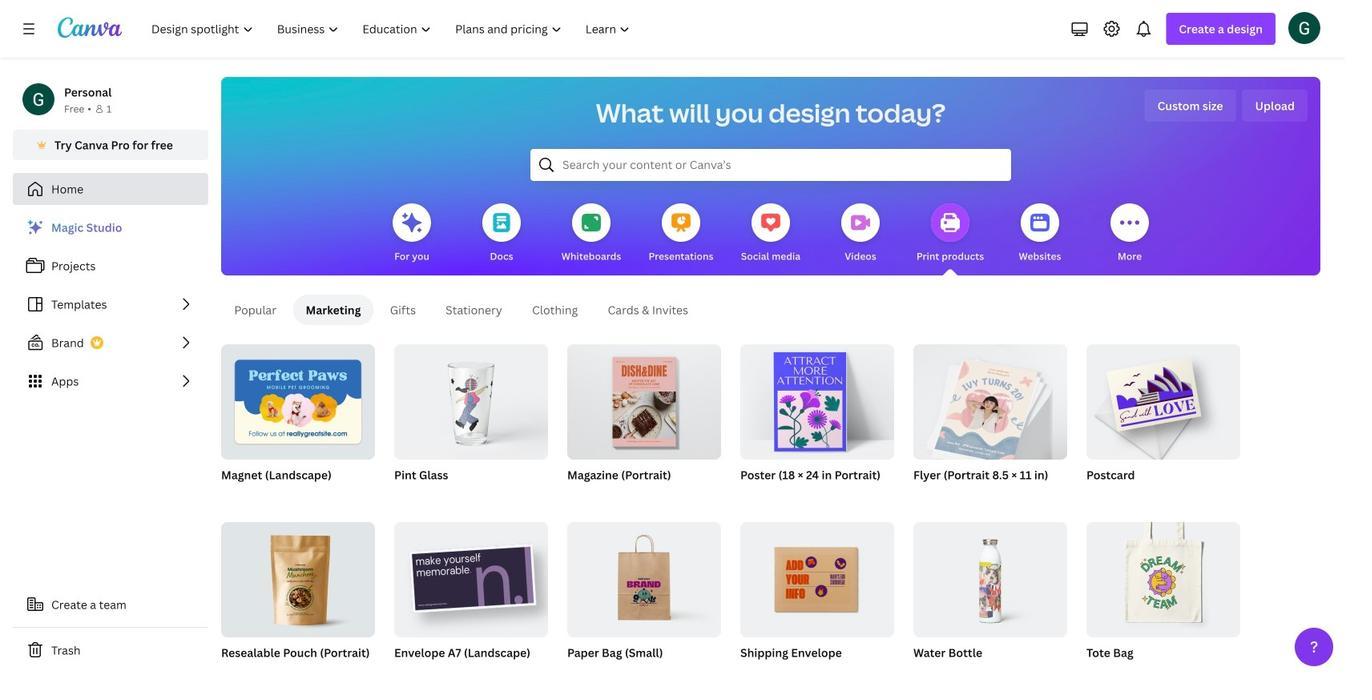 Task type: describe. For each thing, give the bounding box(es) containing it.
greg robinson image
[[1288, 12, 1321, 44]]



Task type: vqa. For each thing, say whether or not it's contained in the screenshot.
3rd Website by Canva Creative Studio Link from the right Studio
no



Task type: locate. For each thing, give the bounding box(es) containing it.
group
[[221, 338, 375, 503], [221, 338, 375, 460], [394, 338, 548, 503], [394, 338, 548, 460], [567, 338, 721, 503], [567, 338, 721, 460], [740, 338, 894, 503], [740, 338, 894, 460], [913, 345, 1067, 503], [913, 345, 1067, 465], [1087, 345, 1240, 503], [221, 516, 375, 679], [221, 516, 375, 638], [394, 516, 548, 679], [394, 516, 548, 638], [567, 516, 721, 679], [567, 516, 721, 638], [740, 516, 894, 679], [740, 516, 894, 638], [913, 522, 1067, 679], [913, 522, 1067, 638], [1087, 522, 1240, 679]]

None search field
[[530, 149, 1011, 181]]

Search search field
[[563, 150, 979, 180]]

top level navigation element
[[141, 13, 644, 45]]

list
[[13, 212, 208, 397]]



